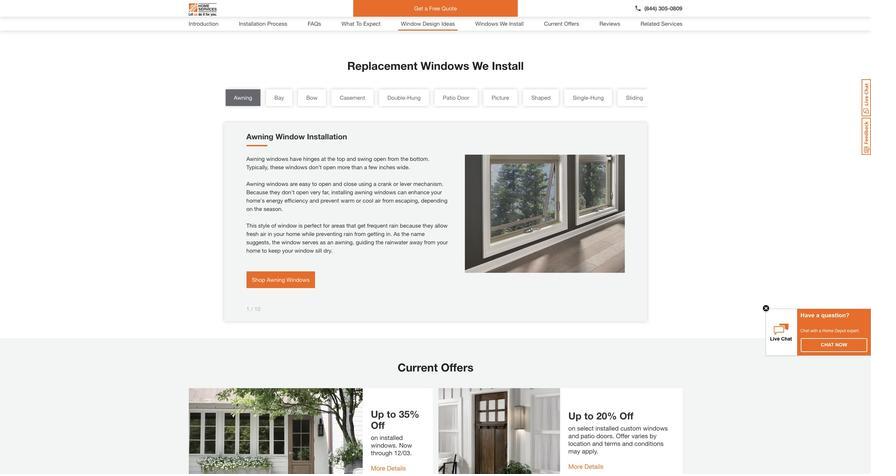 Task type: locate. For each thing, give the bounding box(es) containing it.
warm
[[341, 197, 355, 204]]

more
[[569, 463, 583, 471], [371, 465, 386, 473]]

feedback link image
[[863, 118, 872, 155]]

on left select
[[569, 425, 576, 433]]

1 hung from the left
[[408, 94, 421, 101]]

on down home's
[[247, 206, 253, 212]]

awning
[[355, 189, 373, 195]]

1 horizontal spatial installed
[[596, 425, 619, 433]]

get
[[415, 5, 424, 11]]

top
[[337, 155, 345, 162]]

they up name
[[423, 222, 434, 229]]

0 horizontal spatial window
[[276, 132, 305, 141]]

1 / 10
[[247, 306, 261, 312]]

the down home's
[[254, 206, 262, 212]]

1 horizontal spatial more details link
[[569, 463, 604, 471]]

with
[[811, 329, 819, 334]]

0 vertical spatial windows
[[476, 20, 499, 27]]

on up through
[[371, 434, 378, 442]]

white porch with dark wooden front door; orange door with windows icon image
[[439, 389, 561, 475]]

1 horizontal spatial air
[[375, 197, 381, 204]]

perfect
[[304, 222, 322, 229]]

/
[[251, 306, 253, 312]]

0 horizontal spatial current offers
[[398, 361, 474, 374]]

from inside awning windows have hinges at the top and swing open from the bottom. typically, these windows don't open more than a few inches wide.
[[388, 155, 399, 162]]

to left 35% in the bottom of the page
[[387, 409, 396, 420]]

windows down crank
[[374, 189, 396, 195]]

0 horizontal spatial windows
[[287, 277, 310, 283]]

more details link down apply.
[[569, 463, 604, 471]]

1 vertical spatial window
[[282, 239, 301, 246]]

1 vertical spatial current
[[398, 361, 438, 374]]

now
[[400, 442, 412, 450]]

1 vertical spatial windows
[[421, 59, 470, 72]]

1 horizontal spatial rain
[[390, 222, 399, 229]]

0 vertical spatial home
[[286, 231, 300, 237]]

or
[[394, 181, 399, 187], [356, 197, 361, 204]]

more details for up to 20% off
[[569, 463, 604, 471]]

more details link for up to 35% off
[[371, 465, 406, 473]]

or left cool
[[356, 197, 361, 204]]

0 horizontal spatial air
[[260, 231, 267, 237]]

suggests,
[[247, 239, 271, 246]]

awning inside the awning windows are easy to open and close using a crank or lever mechanism. because they don't open very far, installing awning windows can enhance your home's energy efficiency and prevent warm or cool air from escaping, depending on the season.
[[247, 181, 265, 187]]

far,
[[323, 189, 330, 195]]

1 horizontal spatial details
[[585, 463, 604, 471]]

the up "keep"
[[272, 239, 280, 246]]

on
[[247, 206, 253, 212], [569, 425, 576, 433], [371, 434, 378, 442]]

hung inside button
[[408, 94, 421, 101]]

open up few at the left
[[374, 155, 387, 162]]

(844) 305-0809 link
[[635, 4, 683, 13]]

inches
[[379, 164, 396, 170]]

windows
[[267, 155, 289, 162], [286, 164, 308, 170], [267, 181, 289, 187], [374, 189, 396, 195], [644, 425, 668, 433]]

0 vertical spatial on
[[247, 206, 253, 212]]

1 horizontal spatial installation
[[307, 132, 348, 141]]

windows.
[[371, 442, 398, 450]]

related
[[641, 20, 660, 27]]

0 horizontal spatial up
[[371, 409, 384, 420]]

windows up don't
[[267, 181, 289, 187]]

up left 35% in the bottom of the page
[[371, 409, 384, 420]]

more
[[338, 164, 350, 170]]

bow button
[[298, 89, 326, 106]]

cool
[[363, 197, 374, 204]]

style
[[258, 222, 270, 229]]

a inside button
[[425, 5, 428, 11]]

1 vertical spatial current offers
[[398, 361, 474, 374]]

to up very
[[312, 181, 317, 187]]

1 vertical spatial home
[[247, 247, 261, 254]]

patio
[[443, 94, 456, 101]]

window left is at top left
[[278, 222, 297, 229]]

1 vertical spatial on
[[569, 425, 576, 433]]

efficiency
[[285, 197, 308, 204]]

few
[[369, 164, 378, 170]]

0 vertical spatial installation
[[239, 20, 266, 27]]

0 horizontal spatial installation
[[239, 20, 266, 27]]

windows up conditions
[[644, 425, 668, 433]]

12/03.
[[395, 450, 412, 457]]

home down suggests, at the bottom left
[[247, 247, 261, 254]]

1 vertical spatial offers
[[441, 361, 474, 374]]

0 vertical spatial or
[[394, 181, 399, 187]]

0 vertical spatial air
[[375, 197, 381, 204]]

depending
[[421, 197, 448, 204]]

0 horizontal spatial off
[[371, 420, 385, 431]]

rain up as
[[390, 222, 399, 229]]

your down allow
[[437, 239, 448, 246]]

1 vertical spatial they
[[423, 222, 434, 229]]

quote
[[442, 5, 457, 11]]

custom
[[621, 425, 642, 433]]

1 vertical spatial rain
[[344, 231, 353, 237]]

more details down apply.
[[569, 463, 604, 471]]

window down get
[[401, 20, 422, 27]]

a
[[425, 5, 428, 11], [364, 164, 367, 170], [374, 181, 377, 187], [817, 313, 820, 319], [820, 329, 822, 334]]

up inside up to 35% off
[[371, 409, 384, 420]]

1 horizontal spatial window
[[401, 20, 422, 27]]

your
[[431, 189, 442, 195], [274, 231, 285, 237], [437, 239, 448, 246], [282, 247, 293, 254]]

1 horizontal spatial up
[[569, 411, 582, 422]]

home down is at top left
[[286, 231, 300, 237]]

on inside the awning windows are easy to open and close using a crank or lever mechanism. because they don't open very far, installing awning windows can enhance your home's energy efficiency and prevent warm or cool air from escaping, depending on the season.
[[247, 206, 253, 212]]

more details link
[[569, 463, 604, 471], [371, 465, 406, 473]]

and up installing
[[333, 181, 343, 187]]

patio door
[[443, 94, 470, 101]]

awning for awning windows are easy to open and close using a crank or lever mechanism. because they don't open very far, installing awning windows can enhance your home's energy efficiency and prevent warm or cool air from escaping, depending on the season.
[[247, 181, 265, 187]]

the up wide.
[[401, 155, 409, 162]]

they
[[270, 189, 280, 195], [423, 222, 434, 229]]

shop
[[252, 277, 265, 283]]

0 vertical spatial they
[[270, 189, 280, 195]]

to
[[312, 181, 317, 187], [262, 247, 267, 254], [387, 409, 396, 420], [585, 411, 594, 422]]

the down the getting
[[376, 239, 384, 246]]

0 vertical spatial installed
[[596, 425, 619, 433]]

installed up through
[[380, 434, 403, 442]]

window design ideas
[[401, 20, 455, 27]]

1 horizontal spatial more details
[[569, 463, 604, 471]]

a right 'using'
[[374, 181, 377, 187]]

air left in
[[260, 231, 267, 237]]

0 vertical spatial window
[[401, 20, 422, 27]]

details for 20%
[[585, 463, 604, 471]]

window up "have"
[[276, 132, 305, 141]]

depot
[[836, 329, 847, 334]]

your inside the awning windows are easy to open and close using a crank or lever mechanism. because they don't open very far, installing awning windows can enhance your home's energy efficiency and prevent warm or cool air from escaping, depending on the season.
[[431, 189, 442, 195]]

installation up at
[[307, 132, 348, 141]]

0 horizontal spatial installed
[[380, 434, 403, 442]]

awning for awning window installation
[[247, 132, 274, 141]]

1 vertical spatial install
[[492, 59, 524, 72]]

on for up to 35% off
[[371, 434, 378, 442]]

your up depending at the top
[[431, 189, 442, 195]]

1 horizontal spatial on
[[371, 434, 378, 442]]

up to 35% off
[[371, 409, 420, 431]]

location
[[569, 440, 591, 448]]

for
[[323, 222, 330, 229]]

the
[[328, 155, 336, 162], [401, 155, 409, 162], [254, 206, 262, 212], [402, 231, 410, 237], [272, 239, 280, 246], [376, 239, 384, 246]]

1 horizontal spatial more
[[569, 463, 583, 471]]

a right get
[[425, 5, 428, 11]]

1 vertical spatial installed
[[380, 434, 403, 442]]

details down 12/03.
[[387, 465, 406, 473]]

awning for awning windows have hinges at the top and swing open from the bottom. typically, these windows don't open more than a few inches wide.
[[247, 155, 265, 162]]

details down apply.
[[585, 463, 604, 471]]

and up than
[[347, 155, 356, 162]]

single-hung button
[[565, 89, 613, 106]]

picture button
[[484, 89, 518, 106]]

awning button
[[226, 89, 261, 106]]

up up select
[[569, 411, 582, 422]]

installed inside on select installed custom windows and patio doors. offer varies by location and terms and conditions may apply.
[[596, 425, 619, 433]]

more details down through
[[371, 465, 406, 473]]

1 vertical spatial air
[[260, 231, 267, 237]]

0 vertical spatial window
[[278, 222, 297, 229]]

more for up to 35% off
[[371, 465, 386, 473]]

patio
[[581, 433, 595, 440]]

0 horizontal spatial hung
[[408, 94, 421, 101]]

hinges
[[304, 155, 320, 162]]

shaped button
[[523, 89, 559, 106]]

lever
[[400, 181, 412, 187]]

patio door button
[[435, 89, 478, 106]]

window
[[278, 222, 297, 229], [282, 239, 301, 246], [295, 247, 314, 254]]

awning inside button
[[234, 94, 252, 101]]

or left lever
[[394, 181, 399, 187]]

1 horizontal spatial off
[[620, 411, 634, 422]]

and
[[347, 155, 356, 162], [333, 181, 343, 187], [310, 197, 319, 204], [569, 433, 579, 440], [593, 440, 603, 448], [623, 440, 633, 448]]

on inside on select installed custom windows and patio doors. offer varies by location and terms and conditions may apply.
[[569, 425, 576, 433]]

and left terms
[[593, 440, 603, 448]]

more down through
[[371, 465, 386, 473]]

from down crank
[[383, 197, 394, 204]]

details
[[585, 463, 604, 471], [387, 465, 406, 473]]

1 horizontal spatial home
[[286, 231, 300, 237]]

0 vertical spatial current
[[545, 20, 563, 27]]

expect
[[364, 20, 381, 27]]

awning for awning
[[234, 94, 252, 101]]

0 horizontal spatial details
[[387, 465, 406, 473]]

1 horizontal spatial hung
[[591, 94, 604, 101]]

0 vertical spatial rain
[[390, 222, 399, 229]]

1 horizontal spatial or
[[394, 181, 399, 187]]

air
[[375, 197, 381, 204], [260, 231, 267, 237]]

escaping,
[[396, 197, 420, 204]]

open
[[374, 155, 387, 162], [324, 164, 336, 170], [319, 181, 332, 187], [296, 189, 309, 195]]

2 horizontal spatial on
[[569, 425, 576, 433]]

rain down that
[[344, 231, 353, 237]]

this style of window is perfect for areas that get frequent rain because they allow fresh air in your home while preventing rain from getting in. as the name suggests, the window serves as an awning, guiding the rainwater away from your home to keep your window sill dry.
[[247, 222, 448, 254]]

installed
[[596, 425, 619, 433], [380, 434, 403, 442]]

installed down 20%
[[596, 425, 619, 433]]

1 vertical spatial or
[[356, 197, 361, 204]]

up for up to 35% off
[[371, 409, 384, 420]]

awning inside awning windows have hinges at the top and swing open from the bottom. typically, these windows don't open more than a few inches wide.
[[247, 155, 265, 162]]

from
[[388, 155, 399, 162], [383, 197, 394, 204], [355, 231, 366, 237], [425, 239, 436, 246]]

1 vertical spatial we
[[473, 59, 489, 72]]

2 vertical spatial windows
[[287, 277, 310, 283]]

bow
[[307, 94, 318, 101]]

as
[[394, 231, 400, 237]]

0 vertical spatial current offers
[[545, 20, 580, 27]]

0 horizontal spatial they
[[270, 189, 280, 195]]

1 horizontal spatial they
[[423, 222, 434, 229]]

0 horizontal spatial more
[[371, 465, 386, 473]]

because
[[247, 189, 268, 195]]

they up energy
[[270, 189, 280, 195]]

open down the 'easy'
[[296, 189, 309, 195]]

0 horizontal spatial on
[[247, 206, 253, 212]]

varies
[[632, 433, 649, 440]]

your right "keep"
[[282, 247, 293, 254]]

0 horizontal spatial more details link
[[371, 465, 406, 473]]

up
[[371, 409, 384, 420], [569, 411, 582, 422]]

on inside on installed windows. now through 12/03.
[[371, 434, 378, 442]]

a left few at the left
[[364, 164, 367, 170]]

the right at
[[328, 155, 336, 162]]

at
[[321, 155, 326, 162]]

from up "inches"
[[388, 155, 399, 162]]

window down serves
[[295, 247, 314, 254]]

air right cool
[[375, 197, 381, 204]]

air inside this style of window is perfect for areas that get frequent rain because they allow fresh air in your home while preventing rain from getting in. as the name suggests, the window serves as an awning, guiding the rainwater away from your home to keep your window sill dry.
[[260, 231, 267, 237]]

the right as
[[402, 231, 410, 237]]

more down may
[[569, 463, 583, 471]]

window
[[401, 20, 422, 27], [276, 132, 305, 141]]

off inside up to 35% off
[[371, 420, 385, 431]]

2 hung from the left
[[591, 94, 604, 101]]

what
[[342, 20, 355, 27]]

and down very
[[310, 197, 319, 204]]

2 vertical spatial on
[[371, 434, 378, 442]]

0 horizontal spatial current
[[398, 361, 438, 374]]

to left "keep"
[[262, 247, 267, 254]]

off up windows.
[[371, 420, 385, 431]]

open up "far,"
[[319, 181, 332, 187]]

0 horizontal spatial home
[[247, 247, 261, 254]]

off up custom
[[620, 411, 634, 422]]

window down is at top left
[[282, 239, 301, 246]]

0 horizontal spatial more details
[[371, 465, 406, 473]]

awning
[[234, 94, 252, 101], [247, 132, 274, 141], [247, 155, 265, 162], [247, 181, 265, 187], [267, 277, 285, 283]]

1 horizontal spatial offers
[[565, 20, 580, 27]]

single-
[[573, 94, 591, 101]]

hung inside button
[[591, 94, 604, 101]]

installation left the process
[[239, 20, 266, 27]]

0 vertical spatial install
[[510, 20, 524, 27]]

0 vertical spatial we
[[500, 20, 508, 27]]

more details link down through
[[371, 465, 406, 473]]

to inside up to 35% off
[[387, 409, 396, 420]]

and left patio
[[569, 433, 579, 440]]

introduction
[[189, 20, 219, 27]]

fresh
[[247, 231, 259, 237]]



Task type: describe. For each thing, give the bounding box(es) containing it.
faqs
[[308, 20, 321, 27]]

wide.
[[397, 164, 410, 170]]

get a free quote
[[415, 5, 457, 11]]

prevent
[[321, 197, 340, 204]]

chat
[[822, 342, 835, 348]]

windows we install
[[476, 20, 524, 27]]

installed inside on installed windows. now through 12/03.
[[380, 434, 403, 442]]

typically,
[[247, 164, 269, 170]]

very
[[311, 189, 321, 195]]

have a question?
[[801, 313, 850, 319]]

using
[[359, 181, 372, 187]]

may
[[569, 448, 581, 455]]

more for up to 20% off
[[569, 463, 583, 471]]

1 horizontal spatial current offers
[[545, 20, 580, 27]]

on for up to 20% off
[[569, 425, 576, 433]]

don't
[[309, 164, 322, 170]]

design
[[423, 20, 440, 27]]

awning,
[[335, 239, 355, 246]]

hung for double-
[[408, 94, 421, 101]]

a inside awning windows have hinges at the top and swing open from the bottom. typically, these windows don't open more than a few inches wide.
[[364, 164, 367, 170]]

enhance
[[409, 189, 430, 195]]

doors.
[[597, 433, 615, 440]]

double-hung button
[[379, 89, 429, 106]]

door
[[458, 94, 470, 101]]

1
[[247, 306, 250, 312]]

(844) 305-0809
[[645, 5, 683, 11]]

installation process
[[239, 20, 288, 27]]

1 vertical spatial installation
[[307, 132, 348, 141]]

up to 20% off
[[569, 411, 634, 422]]

this
[[247, 222, 257, 229]]

are
[[290, 181, 298, 187]]

do it for you logo image
[[189, 0, 217, 19]]

replacement
[[348, 59, 418, 72]]

large white windows on a white house with large window boxes overflowing with greenery and a tall brown front door also with windows; orange window icon image
[[189, 389, 363, 475]]

the inside the awning windows are easy to open and close using a crank or lever mechanism. because they don't open very far, installing awning windows can enhance your home's energy efficiency and prevent warm or cool air from escaping, depending on the season.
[[254, 206, 262, 212]]

hung for single-
[[591, 94, 604, 101]]

2 horizontal spatial windows
[[476, 20, 499, 27]]

energy
[[267, 197, 283, 204]]

now
[[836, 342, 848, 348]]

to
[[356, 20, 362, 27]]

what to expect
[[342, 20, 381, 27]]

a inside the awning windows are easy to open and close using a crank or lever mechanism. because they don't open very far, installing awning windows can enhance your home's energy efficiency and prevent warm or cool air from escaping, depending on the season.
[[374, 181, 377, 187]]

0 horizontal spatial we
[[473, 59, 489, 72]]

windows inside on select installed custom windows and patio doors. offer varies by location and terms and conditions may apply.
[[644, 425, 668, 433]]

reviews
[[600, 20, 621, 27]]

ideas
[[442, 20, 455, 27]]

partially open awning window image
[[465, 155, 625, 273]]

2 vertical spatial window
[[295, 247, 314, 254]]

than
[[352, 164, 363, 170]]

to inside this style of window is perfect for areas that get frequent rain because they allow fresh air in your home while preventing rain from getting in. as the name suggests, the window serves as an awning, guiding the rainwater away from your home to keep your window sill dry.
[[262, 247, 267, 254]]

because
[[400, 222, 421, 229]]

as
[[320, 239, 326, 246]]

keep
[[269, 247, 281, 254]]

0 horizontal spatial rain
[[344, 231, 353, 237]]

to up select
[[585, 411, 594, 422]]

live chat image
[[863, 79, 872, 117]]

from inside the awning windows are easy to open and close using a crank or lever mechanism. because they don't open very far, installing awning windows can enhance your home's energy efficiency and prevent warm or cool air from escaping, depending on the season.
[[383, 197, 394, 204]]

your right in
[[274, 231, 285, 237]]

in.
[[386, 231, 392, 237]]

more details for up to 35% off
[[371, 465, 406, 473]]

away
[[410, 239, 423, 246]]

have
[[801, 313, 815, 319]]

through
[[371, 450, 393, 457]]

shop awning windows
[[252, 277, 310, 283]]

35%
[[399, 409, 420, 420]]

open down at
[[324, 164, 336, 170]]

terms
[[605, 440, 621, 448]]

swing
[[358, 155, 372, 162]]

and inside awning windows have hinges at the top and swing open from the bottom. typically, these windows don't open more than a few inches wide.
[[347, 155, 356, 162]]

double-hung
[[388, 94, 421, 101]]

mechanism.
[[414, 181, 444, 187]]

details for 35%
[[387, 465, 406, 473]]

single-hung
[[573, 94, 604, 101]]

from down get
[[355, 231, 366, 237]]

apply.
[[582, 448, 599, 455]]

by
[[650, 433, 657, 440]]

1 horizontal spatial windows
[[421, 59, 470, 72]]

picture
[[492, 94, 510, 101]]

0 vertical spatial offers
[[565, 20, 580, 27]]

free
[[430, 5, 441, 11]]

chat with a home depot expert.
[[801, 329, 861, 334]]

process
[[267, 20, 288, 27]]

home
[[823, 329, 834, 334]]

on installed windows. now through 12/03.
[[371, 434, 412, 457]]

serves
[[302, 239, 319, 246]]

0 horizontal spatial offers
[[441, 361, 474, 374]]

awning windows have hinges at the top and swing open from the bottom. typically, these windows don't open more than a few inches wide.
[[247, 155, 430, 170]]

they inside the awning windows are easy to open and close using a crank or lever mechanism. because they don't open very far, installing awning windows can enhance your home's energy efficiency and prevent warm or cool air from escaping, depending on the season.
[[270, 189, 280, 195]]

areas
[[332, 222, 345, 229]]

get a free quote button
[[354, 0, 518, 17]]

allow
[[435, 222, 448, 229]]

casement button
[[332, 89, 374, 106]]

305-
[[659, 5, 671, 11]]

1 horizontal spatial we
[[500, 20, 508, 27]]

double-
[[388, 94, 408, 101]]

in
[[268, 231, 272, 237]]

windows up "these"
[[267, 155, 289, 162]]

off for up to 35% off
[[371, 420, 385, 431]]

a right have
[[817, 313, 820, 319]]

air inside the awning windows are easy to open and close using a crank or lever mechanism. because they don't open very far, installing awning windows can enhance your home's energy efficiency and prevent warm or cool air from escaping, depending on the season.
[[375, 197, 381, 204]]

0809
[[671, 5, 683, 11]]

1 horizontal spatial current
[[545, 20, 563, 27]]

a right with
[[820, 329, 822, 334]]

awning windows are easy to open and close using a crank or lever mechanism. because they don't open very far, installing awning windows can enhance your home's energy efficiency and prevent warm or cool air from escaping, depending on the season.
[[247, 181, 448, 212]]

windows down "have"
[[286, 164, 308, 170]]

have
[[290, 155, 302, 162]]

up for up to 20% off
[[569, 411, 582, 422]]

dry.
[[324, 247, 333, 254]]

easy
[[299, 181, 311, 187]]

from right away
[[425, 239, 436, 246]]

0 horizontal spatial or
[[356, 197, 361, 204]]

bottom.
[[410, 155, 430, 162]]

off for up to 20% off
[[620, 411, 634, 422]]

casement
[[340, 94, 365, 101]]

rainwater
[[385, 239, 408, 246]]

1 vertical spatial window
[[276, 132, 305, 141]]

and right terms
[[623, 440, 633, 448]]

to inside the awning windows are easy to open and close using a crank or lever mechanism. because they don't open very far, installing awning windows can enhance your home's energy efficiency and prevent warm or cool air from escaping, depending on the season.
[[312, 181, 317, 187]]

more details link for up to 20% off
[[569, 463, 604, 471]]

crank
[[378, 181, 392, 187]]

they inside this style of window is perfect for areas that get frequent rain because they allow fresh air in your home while preventing rain from getting in. as the name suggests, the window serves as an awning, guiding the rainwater away from your home to keep your window sill dry.
[[423, 222, 434, 229]]

conditions
[[635, 440, 664, 448]]

of
[[272, 222, 276, 229]]

related services
[[641, 20, 683, 27]]

guiding
[[356, 239, 375, 246]]

these
[[270, 164, 284, 170]]

bay button
[[266, 89, 293, 106]]

getting
[[368, 231, 385, 237]]

chat now link
[[802, 339, 868, 352]]



Task type: vqa. For each thing, say whether or not it's contained in the screenshot.
Image for FILLING THE TRADES GAP Committed to Helping Prepare  the Next Generation of Pros
no



